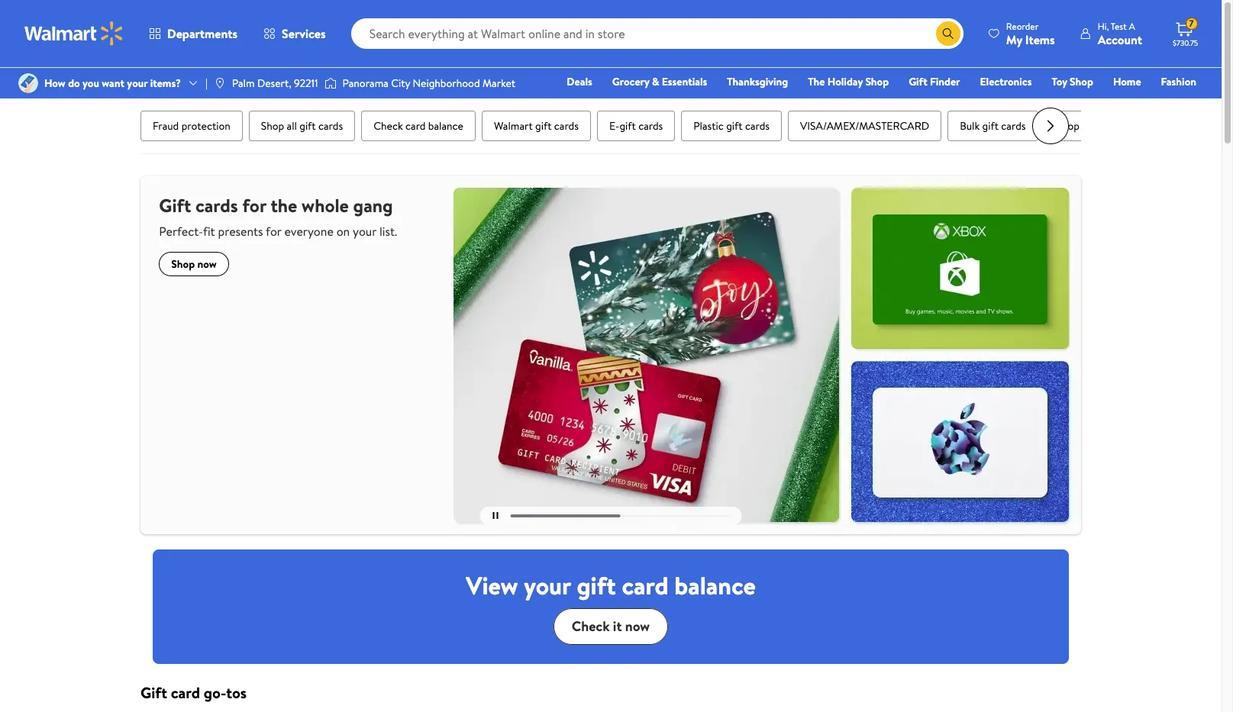Task type: locate. For each thing, give the bounding box(es) containing it.
fraud protection
[[153, 118, 231, 134]]

gift for cards
[[159, 193, 191, 218]]

cards down thanksgiving
[[745, 118, 770, 134]]

check inside "link"
[[374, 118, 403, 134]]

check it now link
[[554, 609, 669, 645]]

balance inside "link"
[[428, 118, 464, 134]]

1 vertical spatial check
[[572, 617, 610, 637]]

0 vertical spatial your
[[127, 76, 148, 91]]

plastic
[[694, 118, 724, 134]]

gift inside 'link'
[[300, 118, 316, 134]]

0 vertical spatial check
[[374, 118, 403, 134]]

1 horizontal spatial card
[[406, 118, 426, 134]]

departments
[[167, 25, 238, 42]]

on
[[337, 223, 350, 240]]

2 vertical spatial card
[[171, 683, 200, 703]]

visa/amex/mastercard link
[[788, 111, 942, 141]]

next slide for navpills list image
[[1033, 108, 1069, 144]]

one debit link
[[1073, 95, 1138, 112]]

card left go-
[[171, 683, 200, 703]]

toy
[[1052, 74, 1068, 89]]

0 vertical spatial card
[[406, 118, 426, 134]]

gift for walmart gift cards
[[536, 118, 552, 134]]

e-
[[610, 118, 620, 134]]

grocery & essentials link
[[606, 73, 714, 90]]

for up presents
[[243, 193, 266, 218]]

1 vertical spatial gift
[[159, 193, 191, 218]]

your right on
[[353, 223, 377, 240]]

you
[[83, 76, 99, 91]]

desert,
[[257, 76, 292, 91]]

cards right e-
[[639, 118, 663, 134]]

your
[[127, 76, 148, 91], [353, 223, 377, 240], [524, 569, 571, 603]]

city
[[391, 76, 410, 91]]

now right it
[[625, 617, 650, 637]]

panorama city neighborhood market
[[343, 76, 516, 91]]

shop all gift cards
[[261, 118, 343, 134]]

2 vertical spatial your
[[524, 569, 571, 603]]

cards for walmart gift cards
[[554, 118, 579, 134]]

cards
[[319, 118, 343, 134], [554, 118, 579, 134], [639, 118, 663, 134], [745, 118, 770, 134], [1002, 118, 1026, 134], [196, 193, 238, 218]]

check it now
[[572, 617, 650, 637]]

1 vertical spatial now
[[625, 617, 650, 637]]

 image
[[324, 76, 337, 91], [214, 77, 226, 89]]

card down panorama city neighborhood market
[[406, 118, 426, 134]]

2 horizontal spatial card
[[622, 569, 669, 603]]

gift card go-tos
[[141, 683, 247, 703]]

shop inside 'link'
[[261, 118, 284, 134]]

1 horizontal spatial your
[[353, 223, 377, 240]]

0 horizontal spatial balance
[[428, 118, 464, 134]]

gift
[[300, 118, 316, 134], [536, 118, 552, 134], [620, 118, 636, 134], [727, 118, 743, 134], [983, 118, 999, 134], [577, 569, 616, 603]]

1 vertical spatial for
[[266, 223, 282, 240]]

check card balance link
[[361, 111, 476, 141]]

list.
[[380, 223, 397, 240]]

the holiday shop
[[808, 74, 889, 89]]

check
[[374, 118, 403, 134], [572, 617, 610, 637]]

fashion
[[1162, 74, 1197, 89]]

shop now link
[[159, 252, 229, 277]]

0 vertical spatial now
[[197, 257, 217, 272]]

 image for panorama
[[324, 76, 337, 91]]

|
[[205, 76, 208, 91]]

thanksgiving
[[727, 74, 789, 89]]

gang
[[353, 193, 393, 218]]

0 horizontal spatial check
[[374, 118, 403, 134]]

gift right all
[[300, 118, 316, 134]]

cards inside "link"
[[745, 118, 770, 134]]

fraud protection link
[[141, 111, 243, 141]]

card
[[406, 118, 426, 134], [622, 569, 669, 603], [171, 683, 200, 703]]

&
[[652, 74, 660, 89]]

gift for bulk gift cards
[[983, 118, 999, 134]]

registry
[[1021, 95, 1060, 111]]

card up check it now link
[[622, 569, 669, 603]]

view your gift card balance
[[466, 569, 756, 603]]

card inside check card balance "link"
[[406, 118, 426, 134]]

1 horizontal spatial balance
[[675, 569, 756, 603]]

Walmart Site-Wide search field
[[351, 18, 964, 49]]

1 vertical spatial your
[[353, 223, 377, 240]]

check down the city
[[374, 118, 403, 134]]

0 vertical spatial balance
[[428, 118, 464, 134]]

walmart image
[[24, 21, 124, 46]]

shop left by
[[1057, 118, 1080, 134]]

cards up fit
[[196, 193, 238, 218]]

card for check card balance
[[406, 118, 426, 134]]

shop
[[866, 74, 889, 89], [1070, 74, 1094, 89], [261, 118, 284, 134], [1057, 118, 1080, 134], [171, 257, 195, 272]]

cards down deals
[[554, 118, 579, 134]]

shop down perfect-
[[171, 257, 195, 272]]

0 horizontal spatial card
[[171, 683, 200, 703]]

balance
[[428, 118, 464, 134], [675, 569, 756, 603]]

e-gift cards link
[[597, 111, 676, 141]]

check for check card balance
[[374, 118, 403, 134]]

cards down registry link
[[1002, 118, 1026, 134]]

gift right bulk
[[983, 118, 999, 134]]

fashion link
[[1155, 73, 1204, 90]]

1 horizontal spatial check
[[572, 617, 610, 637]]

deals
[[567, 74, 593, 89]]

0 vertical spatial for
[[243, 193, 266, 218]]

cards for e-gift cards
[[639, 118, 663, 134]]

gift for plastic gift cards
[[727, 118, 743, 134]]

now down fit
[[197, 257, 217, 272]]

shop left all
[[261, 118, 284, 134]]

bulk gift cards
[[960, 118, 1026, 134]]

for down the the
[[266, 223, 282, 240]]

all
[[287, 118, 297, 134]]

0 vertical spatial gift
[[909, 74, 928, 89]]

 image
[[18, 73, 38, 93]]

gift down grocery
[[620, 118, 636, 134]]

gift inside gift cards for the whole gang perfect-fit presents for everyone on your list.
[[159, 193, 191, 218]]

gift
[[909, 74, 928, 89], [159, 193, 191, 218], [141, 683, 167, 703]]

walmart gift cards
[[494, 118, 579, 134]]

gift left the finder
[[909, 74, 928, 89]]

shop for shop all gift cards
[[261, 118, 284, 134]]

for
[[243, 193, 266, 218], [266, 223, 282, 240]]

0 horizontal spatial  image
[[214, 77, 226, 89]]

check card balance
[[374, 118, 464, 134]]

shop for shop by category
[[1057, 118, 1080, 134]]

your inside gift cards for the whole gang perfect-fit presents for everyone on your list.
[[353, 223, 377, 240]]

2 horizontal spatial your
[[524, 569, 571, 603]]

gift right the walmart
[[536, 118, 552, 134]]

gift inside "link"
[[727, 118, 743, 134]]

 image right |
[[214, 77, 226, 89]]

e-gift cards
[[610, 118, 663, 134]]

gift right plastic
[[727, 118, 743, 134]]

1 horizontal spatial now
[[625, 617, 650, 637]]

carousel controls navigation
[[480, 507, 742, 525]]

 image right 92211
[[324, 76, 337, 91]]

gift up perfect-
[[159, 193, 191, 218]]

deals link
[[560, 73, 600, 90]]

1 vertical spatial card
[[622, 569, 669, 603]]

0 horizontal spatial your
[[127, 76, 148, 91]]

cards right all
[[319, 118, 343, 134]]

1 horizontal spatial  image
[[324, 76, 337, 91]]

gift finder
[[909, 74, 961, 89]]

your right the view
[[524, 569, 571, 603]]

cards inside 'link'
[[319, 118, 343, 134]]

services button
[[251, 15, 339, 52]]

gift left go-
[[141, 683, 167, 703]]

7 $730.75
[[1173, 17, 1199, 48]]

search icon image
[[943, 28, 955, 40]]

how do you want your items?
[[44, 76, 181, 91]]

2 vertical spatial gift
[[141, 683, 167, 703]]

0 horizontal spatial now
[[197, 257, 217, 272]]

check left it
[[572, 617, 610, 637]]

your right want
[[127, 76, 148, 91]]

shop for shop now
[[171, 257, 195, 272]]



Task type: vqa. For each thing, say whether or not it's contained in the screenshot.
Shop now
yes



Task type: describe. For each thing, give the bounding box(es) containing it.
panorama
[[343, 76, 389, 91]]

registry link
[[1014, 95, 1067, 112]]

neighborhood
[[413, 76, 480, 91]]

gift for finder
[[909, 74, 928, 89]]

hi,
[[1098, 19, 1109, 32]]

 image for palm
[[214, 77, 226, 89]]

debit
[[1105, 95, 1132, 111]]

gift finder link
[[902, 73, 967, 90]]

$730.75
[[1173, 37, 1199, 48]]

92211
[[294, 76, 318, 91]]

account
[[1098, 31, 1143, 48]]

cards for plastic gift cards
[[745, 118, 770, 134]]

reorder
[[1007, 19, 1039, 32]]

everyone
[[285, 223, 334, 240]]

items?
[[150, 76, 181, 91]]

fit
[[203, 223, 215, 240]]

it
[[613, 617, 622, 637]]

view
[[466, 569, 518, 603]]

electronics link
[[974, 73, 1039, 90]]

gift cards for the whole gang perfect-fit presents for everyone on your list.
[[159, 193, 397, 240]]

cards for bulk gift cards
[[1002, 118, 1026, 134]]

gift for card
[[141, 683, 167, 703]]

my
[[1007, 31, 1023, 48]]

cards inside gift cards for the whole gang perfect-fit presents for everyone on your list.
[[196, 193, 238, 218]]

shop right holiday on the top of the page
[[866, 74, 889, 89]]

grocery & essentials
[[612, 74, 708, 89]]

how
[[44, 76, 66, 91]]

Search search field
[[351, 18, 964, 49]]

bulk gift cards link
[[948, 111, 1039, 141]]

home
[[1114, 74, 1142, 89]]

toy shop
[[1052, 74, 1094, 89]]

want
[[102, 76, 125, 91]]

services
[[282, 25, 326, 42]]

palm
[[232, 76, 255, 91]]

walmart gift cards link
[[482, 111, 591, 141]]

protection
[[182, 118, 231, 134]]

go-
[[204, 683, 226, 703]]

reorder my items
[[1007, 19, 1055, 48]]

shop by category link
[[1045, 111, 1150, 141]]

bulk
[[960, 118, 980, 134]]

the holiday shop link
[[802, 73, 896, 90]]

fraud
[[153, 118, 179, 134]]

shop right toy
[[1070, 74, 1094, 89]]

hi, test a account
[[1098, 19, 1143, 48]]

walmart+
[[1151, 95, 1197, 111]]

category
[[1096, 118, 1137, 134]]

shop all gift cards link
[[249, 111, 355, 141]]

items
[[1026, 31, 1055, 48]]

the
[[808, 74, 825, 89]]

fashion registry
[[1021, 74, 1197, 111]]

holiday
[[828, 74, 863, 89]]

a
[[1130, 19, 1136, 32]]

thanksgiving link
[[721, 73, 795, 90]]

essentials
[[662, 74, 708, 89]]

whole
[[302, 193, 349, 218]]

walmart
[[494, 118, 533, 134]]

toy shop link
[[1045, 73, 1101, 90]]

gift for e-gift cards
[[620, 118, 636, 134]]

home link
[[1107, 73, 1149, 90]]

plastic gift cards link
[[682, 111, 782, 141]]

pause image
[[493, 513, 498, 520]]

check for check it now
[[572, 617, 610, 637]]

visa/amex/mastercard
[[801, 118, 930, 134]]

electronics
[[980, 74, 1032, 89]]

1 vertical spatial balance
[[675, 569, 756, 603]]

finder
[[930, 74, 961, 89]]

one
[[1080, 95, 1103, 111]]

by
[[1083, 118, 1093, 134]]

do
[[68, 76, 80, 91]]

one debit
[[1080, 95, 1132, 111]]

plastic gift cards
[[694, 118, 770, 134]]

gift up check it now link
[[577, 569, 616, 603]]

the
[[271, 193, 297, 218]]

card for gift card go-tos
[[171, 683, 200, 703]]

departments button
[[136, 15, 251, 52]]

grocery
[[612, 74, 650, 89]]

tos
[[226, 683, 247, 703]]

shop by category
[[1057, 118, 1137, 134]]

walmart+ link
[[1145, 95, 1204, 112]]

perfect-
[[159, 223, 203, 240]]

7
[[1190, 17, 1195, 30]]

market
[[483, 76, 516, 91]]

test
[[1111, 19, 1127, 32]]

presents
[[218, 223, 263, 240]]

palm desert, 92211
[[232, 76, 318, 91]]



